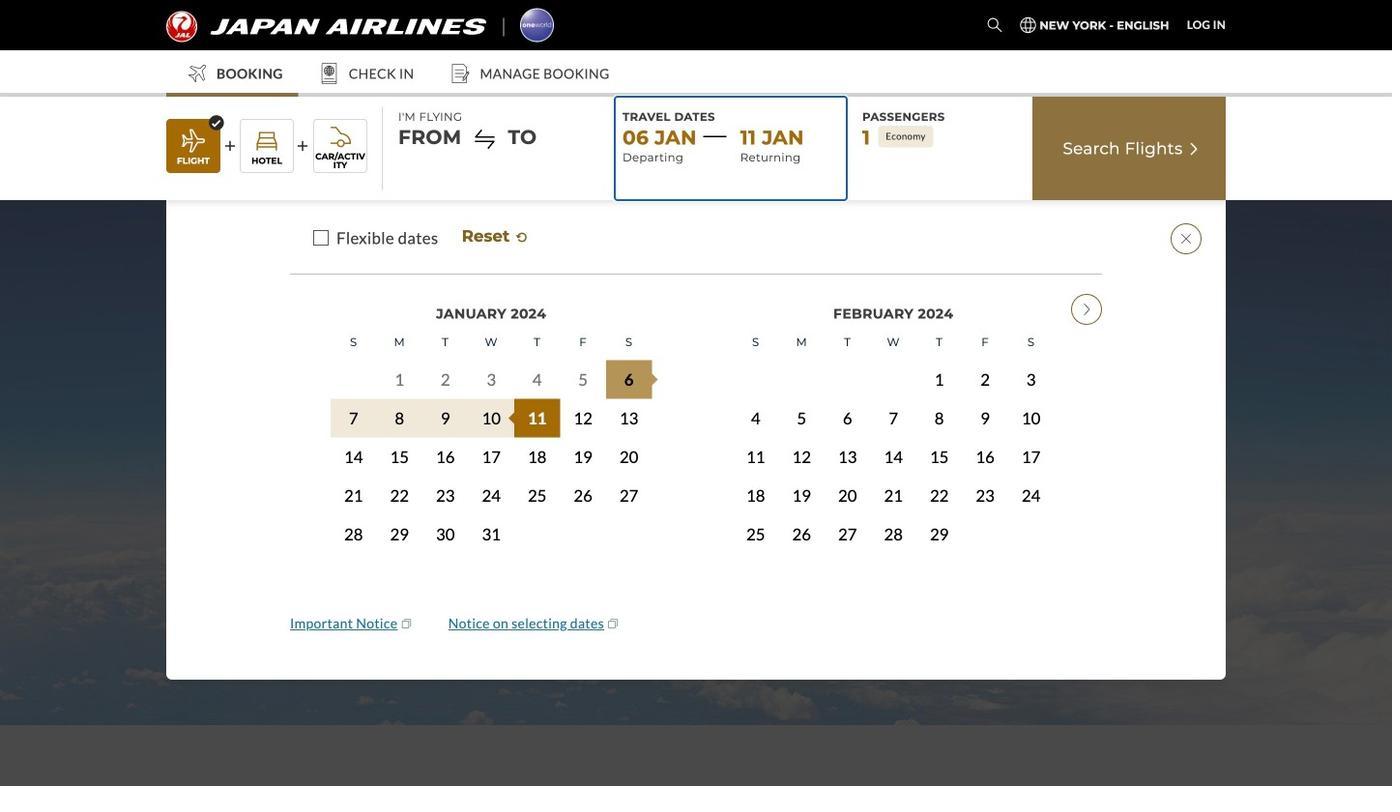 Task type: describe. For each thing, give the bounding box(es) containing it.
close image
[[1171, 224, 1202, 255]]

reset image
[[515, 230, 530, 245]]

sunday element for 2nd monday element from right
[[331, 324, 377, 360]]

tuesday element for 2nd monday element from right
[[423, 324, 469, 360]]

thursday element for 2nd monday element from right's the wednesday element
[[514, 324, 560, 360]]

japan airlines image
[[166, 11, 486, 42]]

saturday element for friday element corresponding to thursday element for 2nd monday element from right's the wednesday element
[[606, 324, 652, 360]]

friday element for thursday element for 2nd monday element from right's the wednesday element
[[560, 324, 606, 360]]

one world image
[[520, 8, 554, 42]]



Task type: vqa. For each thing, say whether or not it's contained in the screenshot.
1st thursday element "wednesday" ELEMENT
no



Task type: locate. For each thing, give the bounding box(es) containing it.
2 friday element from the left
[[963, 324, 1009, 360]]

wednesday element for 2nd monday element from right
[[469, 324, 514, 360]]

saturday element for thursday element corresponding to the wednesday element for 1st monday element from the right friday element
[[1009, 324, 1055, 360]]

0 horizontal spatial wednesday element
[[469, 324, 514, 360]]

0 horizontal spatial thursday element
[[514, 324, 560, 360]]

thursday element for the wednesday element for 1st monday element from the right
[[917, 324, 963, 360]]

tuesday element for 1st monday element from the right
[[825, 324, 871, 360]]

0 horizontal spatial sunday element
[[331, 324, 377, 360]]

saturday element
[[606, 324, 652, 360], [1009, 324, 1055, 360]]

1 saturday element from the left
[[606, 324, 652, 360]]

1 horizontal spatial tuesday element
[[825, 324, 871, 360]]

1 monday element from the left
[[377, 324, 423, 360]]

1 tuesday element from the left
[[423, 324, 469, 360]]

sunday element
[[331, 324, 377, 360], [733, 324, 779, 360]]

0 horizontal spatial friday element
[[560, 324, 606, 360]]

1 wednesday element from the left
[[469, 324, 514, 360]]

1 horizontal spatial sunday element
[[733, 324, 779, 360]]

1 horizontal spatial monday element
[[779, 324, 825, 360]]

0 horizontal spatial monday element
[[377, 324, 423, 360]]

0 horizontal spatial tuesday element
[[423, 324, 469, 360]]

sunday element for 1st monday element from the right
[[733, 324, 779, 360]]

thursday element
[[514, 324, 560, 360], [917, 324, 963, 360]]

1 sunday element from the left
[[331, 324, 377, 360]]

2 saturday element from the left
[[1009, 324, 1055, 360]]

1 horizontal spatial thursday element
[[917, 324, 963, 360]]

wednesday element
[[469, 324, 514, 360], [871, 324, 917, 360]]

2 thursday element from the left
[[917, 324, 963, 360]]

1 horizontal spatial saturday element
[[1009, 324, 1055, 360]]

2 sunday element from the left
[[733, 324, 779, 360]]

1 horizontal spatial wednesday element
[[871, 324, 917, 360]]

1 thursday element from the left
[[514, 324, 560, 360]]

friday element
[[560, 324, 606, 360], [963, 324, 1009, 360]]

2 monday element from the left
[[779, 324, 825, 360]]

1 horizontal spatial friday element
[[963, 324, 1009, 360]]

friday element for thursday element corresponding to the wednesday element for 1st monday element from the right
[[963, 324, 1009, 360]]

1 friday element from the left
[[560, 324, 606, 360]]

2 tuesday element from the left
[[825, 324, 871, 360]]

0 horizontal spatial saturday element
[[606, 324, 652, 360]]

tuesday element
[[423, 324, 469, 360], [825, 324, 871, 360]]

2 wednesday element from the left
[[871, 324, 917, 360]]

monday element
[[377, 324, 423, 360], [779, 324, 825, 360]]

wednesday element for 1st monday element from the right
[[871, 324, 917, 360]]



